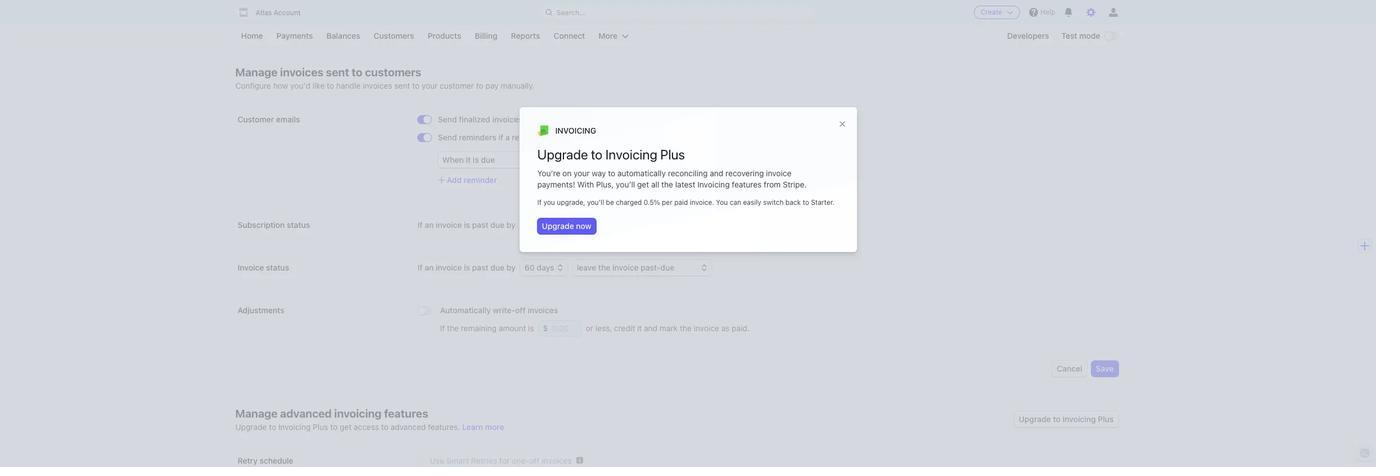 Task type: vqa. For each thing, say whether or not it's contained in the screenshot.
show
no



Task type: describe. For each thing, give the bounding box(es) containing it.
1 vertical spatial off
[[529, 457, 540, 466]]

for
[[499, 457, 510, 466]]

past for subscription status
[[472, 220, 488, 230]]

all
[[651, 180, 659, 190]]

from
[[764, 180, 781, 190]]

upgrade to invoicing plus button
[[1014, 412, 1118, 428]]

customer
[[238, 115, 274, 124]]

0 horizontal spatial you'll
[[587, 199, 604, 207]]

manage advanced invoicing features upgrade to invoicing plus to get access to advanced features. learn more
[[235, 408, 504, 432]]

0 horizontal spatial off
[[515, 306, 526, 316]]

write-
[[493, 306, 515, 316]]

upgrade inside manage advanced invoicing features upgrade to invoicing plus to get access to advanced features. learn more
[[235, 423, 267, 432]]

manage for manage invoices sent to customers
[[235, 66, 278, 79]]

notes
[[564, 115, 585, 124]]

payments
[[276, 31, 313, 40]]

create
[[981, 8, 1002, 16]]

invoice.
[[690, 199, 714, 207]]

be
[[606, 199, 614, 207]]

if an invoice is past due by for subscription status
[[418, 220, 516, 230]]

1 horizontal spatial credit
[[614, 324, 635, 334]]

mode
[[1079, 31, 1100, 40]]

customer
[[440, 81, 474, 91]]

invoices up the a
[[492, 115, 523, 124]]

invoice left the as
[[694, 324, 719, 334]]

add reminder button
[[438, 175, 497, 186]]

your inside manage invoices sent to customers configure how you'd like to handle invoices sent to your customer to pay manually.
[[422, 81, 438, 91]]

balances
[[327, 31, 360, 40]]

manually.
[[501, 81, 535, 91]]

2 cancel from the top
[[1057, 364, 1082, 374]]

reports
[[511, 31, 540, 40]]

emails
[[276, 115, 300, 124]]

upgrade now
[[542, 222, 591, 231]]

use smart retries for one-off invoices
[[430, 457, 572, 466]]

payments!
[[537, 180, 575, 190]]

invoicing inside upgrade to invoicing plus button
[[1063, 415, 1096, 425]]

reminder
[[464, 175, 497, 185]]

account
[[274, 8, 301, 17]]

with
[[577, 180, 594, 190]]

if an invoice is past due by for invoice status
[[418, 263, 516, 273]]

2 vertical spatial is
[[528, 324, 534, 334]]

status for invoice status
[[266, 263, 289, 273]]

less,
[[595, 324, 612, 334]]

automatically write-off invoices
[[440, 306, 558, 316]]

send reminders if a recurring invoice hasn't been paid
[[438, 133, 638, 142]]

invoice down the notes
[[548, 133, 574, 142]]

atlas
[[256, 8, 272, 17]]

or
[[586, 324, 593, 334]]

past for invoice status
[[472, 263, 488, 273]]

can
[[730, 199, 741, 207]]

recurring
[[512, 133, 546, 142]]

you're
[[537, 169, 560, 178]]

customers
[[374, 31, 414, 40]]

is for invoice status
[[464, 263, 470, 273]]

hasn't
[[576, 133, 599, 142]]

easily
[[743, 199, 761, 207]]

invoices right the handle
[[363, 81, 392, 91]]

upgrade to invoicing plus inside upgrade to invoicing plus button
[[1019, 415, 1114, 425]]

finalized
[[459, 115, 490, 124]]

2 cancel button from the top
[[1052, 362, 1087, 377]]

if for automatically write-off invoices
[[440, 324, 445, 334]]

reconciling
[[668, 169, 708, 178]]

invoice up "automatically" at bottom
[[436, 263, 462, 273]]

1 vertical spatial customers
[[597, 115, 636, 124]]

now
[[576, 222, 591, 231]]

test
[[1062, 31, 1077, 40]]

atlas account button
[[235, 4, 312, 20]]

2 horizontal spatial the
[[680, 324, 692, 334]]

an for subscription status
[[425, 220, 434, 230]]

upgrade now button
[[537, 219, 596, 235]]

due for subscription status
[[490, 220, 504, 230]]

1 cancel button from the top
[[1052, 20, 1087, 35]]

create button
[[974, 6, 1020, 19]]

it
[[637, 324, 642, 334]]

if for subscription status
[[418, 220, 423, 230]]

handle
[[336, 81, 361, 91]]

by for subscription status
[[507, 220, 516, 230]]

features inside you're on your way to automatically reconciling and recovering invoice payments! with plus, you'll get all the latest invoicing features from stripe.
[[732, 180, 762, 190]]

home
[[241, 31, 263, 40]]

to inside you're on your way to automatically reconciling and recovering invoice payments! with plus, you'll get all the latest invoicing features from stripe.
[[608, 169, 615, 178]]

0 horizontal spatial the
[[447, 324, 459, 334]]

notifications image
[[1064, 8, 1073, 17]]

0 horizontal spatial sent
[[326, 66, 349, 79]]

invoicing inside you're on your way to automatically reconciling and recovering invoice payments! with plus, you'll get all the latest invoicing features from stripe.
[[698, 180, 730, 190]]

charged
[[616, 199, 642, 207]]

2 save from the top
[[1096, 364, 1114, 374]]

reports link
[[505, 29, 546, 43]]

upgrade,
[[557, 199, 585, 207]]

mark
[[660, 324, 678, 334]]

automatically
[[440, 306, 491, 316]]

invoice status
[[238, 263, 289, 273]]

send for send finalized invoices and credit notes to customers
[[438, 115, 457, 124]]

paid for per
[[674, 199, 688, 207]]

stripe.
[[783, 180, 807, 190]]

one-
[[512, 457, 529, 466]]

remaining
[[461, 324, 497, 334]]

reminders
[[459, 133, 496, 142]]

by for invoice status
[[507, 263, 516, 273]]

payments link
[[271, 29, 319, 43]]

you'd
[[290, 81, 310, 91]]

as
[[721, 324, 730, 334]]

0 horizontal spatial credit
[[541, 115, 562, 124]]

amount
[[499, 324, 526, 334]]

invoices right one- on the bottom of the page
[[542, 457, 572, 466]]

subscription
[[238, 220, 285, 230]]

on
[[562, 169, 572, 178]]

connect link
[[548, 29, 591, 43]]

is for subscription status
[[464, 220, 470, 230]]

a
[[505, 133, 510, 142]]

invoices up the '$'
[[528, 306, 558, 316]]

atlas account
[[256, 8, 301, 17]]

get inside you're on your way to automatically reconciling and recovering invoice payments! with plus, you'll get all the latest invoicing features from stripe.
[[637, 180, 649, 190]]

paid.
[[732, 324, 750, 334]]

Search… search field
[[539, 5, 815, 19]]



Task type: locate. For each thing, give the bounding box(es) containing it.
2 an from the top
[[425, 263, 434, 273]]

manage inside manage invoices sent to customers configure how you'd like to handle invoices sent to your customer to pay manually.
[[235, 66, 278, 79]]

1 vertical spatial past
[[472, 263, 488, 273]]

adjustments
[[238, 306, 284, 316]]

0 vertical spatial your
[[422, 81, 438, 91]]

you'll up the 'charged'
[[616, 180, 635, 190]]

plus inside button
[[1098, 415, 1114, 425]]

status for subscription status
[[287, 220, 310, 230]]

0 vertical spatial customers
[[365, 66, 421, 79]]

per
[[662, 199, 673, 207]]

status
[[287, 220, 310, 230], [266, 263, 289, 273]]

learn more link
[[462, 422, 504, 434]]

credit left it
[[614, 324, 635, 334]]

if you upgrade, you'll be charged 0.5% per paid invoice. you can easily switch back to starter.
[[537, 199, 835, 207]]

paid right per
[[674, 199, 688, 207]]

manage up configure
[[235, 66, 278, 79]]

1 vertical spatial by
[[507, 263, 516, 273]]

switch
[[763, 199, 784, 207]]

0 vertical spatial due
[[490, 220, 504, 230]]

save button for first "cancel" button
[[1091, 20, 1118, 35]]

0 vertical spatial get
[[637, 180, 649, 190]]

0 vertical spatial paid
[[622, 133, 638, 142]]

the down "automatically" at bottom
[[447, 324, 459, 334]]

credit up send reminders if a recurring invoice hasn't been paid
[[541, 115, 562, 124]]

0 vertical spatial cancel
[[1057, 22, 1082, 32]]

due down reminder
[[490, 220, 504, 230]]

paid right been
[[622, 133, 638, 142]]

0 vertical spatial credit
[[541, 115, 562, 124]]

1 if an invoice is past due by from the top
[[418, 220, 516, 230]]

1 horizontal spatial the
[[661, 180, 673, 190]]

off
[[515, 306, 526, 316], [529, 457, 540, 466]]

0 vertical spatial advanced
[[280, 408, 332, 421]]

status right invoice on the left
[[266, 263, 289, 273]]

sent
[[326, 66, 349, 79], [394, 81, 410, 91]]

0 vertical spatial save
[[1096, 22, 1114, 32]]

off up the amount
[[515, 306, 526, 316]]

customers inside manage invoices sent to customers configure how you'd like to handle invoices sent to your customer to pay manually.
[[365, 66, 421, 79]]

2 horizontal spatial plus
[[1098, 415, 1114, 425]]

invoicing inside manage advanced invoicing features upgrade to invoicing plus to get access to advanced features. learn more
[[278, 423, 311, 432]]

1 save from the top
[[1096, 22, 1114, 32]]

0 horizontal spatial get
[[340, 423, 352, 432]]

0 vertical spatial manage
[[235, 66, 278, 79]]

1 vertical spatial cancel
[[1057, 364, 1082, 374]]

1 horizontal spatial advanced
[[391, 423, 426, 432]]

more
[[485, 423, 504, 432]]

2 save button from the top
[[1091, 362, 1118, 377]]

sent up the handle
[[326, 66, 349, 79]]

1 vertical spatial advanced
[[391, 423, 426, 432]]

add reminder
[[447, 175, 497, 185]]

0 vertical spatial you'll
[[616, 180, 635, 190]]

balances link
[[321, 29, 366, 43]]

automatically
[[618, 169, 666, 178]]

and right it
[[644, 324, 657, 334]]

retry schedule
[[238, 457, 293, 466]]

home link
[[235, 29, 269, 43]]

1 horizontal spatial upgrade to invoicing plus
[[1019, 415, 1114, 425]]

0 vertical spatial cancel button
[[1052, 20, 1087, 35]]

the right mark
[[680, 324, 692, 334]]

status right subscription
[[287, 220, 310, 230]]

like
[[313, 81, 325, 91]]

1 vertical spatial credit
[[614, 324, 635, 334]]

products
[[428, 31, 461, 40]]

1 vertical spatial due
[[490, 263, 504, 273]]

2 manage from the top
[[235, 408, 278, 421]]

an
[[425, 220, 434, 230], [425, 263, 434, 273]]

1 horizontal spatial and
[[644, 324, 657, 334]]

billing
[[475, 31, 497, 40]]

1 horizontal spatial get
[[637, 180, 649, 190]]

1 vertical spatial get
[[340, 423, 352, 432]]

if an invoice is past due by up "automatically" at bottom
[[418, 263, 516, 273]]

invoice up the from
[[766, 169, 791, 178]]

you'll left the be
[[587, 199, 604, 207]]

back
[[786, 199, 801, 207]]

save button for second "cancel" button from the top
[[1091, 362, 1118, 377]]

upgrade to invoicing plus
[[537, 147, 685, 163], [1019, 415, 1114, 425]]

0 vertical spatial upgrade to invoicing plus
[[537, 147, 685, 163]]

send finalized invoices and credit notes to customers
[[438, 115, 636, 124]]

0 horizontal spatial plus
[[313, 423, 328, 432]]

1 vertical spatial save
[[1096, 364, 1114, 374]]

use
[[430, 457, 444, 466]]

and up recurring on the left top of page
[[525, 115, 539, 124]]

1 vertical spatial send
[[438, 133, 457, 142]]

paid
[[622, 133, 638, 142], [674, 199, 688, 207]]

is down add reminder button
[[464, 220, 470, 230]]

1 vertical spatial your
[[574, 169, 590, 178]]

schedule
[[260, 457, 293, 466]]

$
[[543, 324, 548, 334]]

past
[[472, 220, 488, 230], [472, 263, 488, 273]]

1 an from the top
[[425, 220, 434, 230]]

and inside you're on your way to automatically reconciling and recovering invoice payments! with plus, you'll get all the latest invoicing features from stripe.
[[710, 169, 723, 178]]

access
[[354, 423, 379, 432]]

starter.
[[811, 199, 835, 207]]

1 due from the top
[[490, 220, 504, 230]]

customers up been
[[597, 115, 636, 124]]

1 vertical spatial an
[[425, 263, 434, 273]]

the inside you're on your way to automatically reconciling and recovering invoice payments! with plus, you'll get all the latest invoicing features from stripe.
[[661, 180, 673, 190]]

credit
[[541, 115, 562, 124], [614, 324, 635, 334]]

advanced left features.
[[391, 423, 426, 432]]

if an invoice is past due by
[[418, 220, 516, 230], [418, 263, 516, 273]]

send
[[438, 115, 457, 124], [438, 133, 457, 142]]

features down recovering
[[732, 180, 762, 190]]

0 horizontal spatial paid
[[622, 133, 638, 142]]

off right for
[[529, 457, 540, 466]]

invoice
[[238, 263, 264, 273]]

you'll inside you're on your way to automatically reconciling and recovering invoice payments! with plus, you'll get all the latest invoicing features from stripe.
[[616, 180, 635, 190]]

send left reminders
[[438, 133, 457, 142]]

manage up "retry"
[[235, 408, 278, 421]]

invoicing
[[334, 408, 382, 421]]

your inside you're on your way to automatically reconciling and recovering invoice payments! with plus, you'll get all the latest invoicing features from stripe.
[[574, 169, 590, 178]]

get down automatically
[[637, 180, 649, 190]]

manage for manage advanced invoicing features
[[235, 408, 278, 421]]

been
[[601, 133, 620, 142]]

more
[[599, 31, 618, 40]]

customers link
[[368, 29, 420, 43]]

1 horizontal spatial off
[[529, 457, 540, 466]]

invoice inside you're on your way to automatically reconciling and recovering invoice payments! with plus, you'll get all the latest invoicing features from stripe.
[[766, 169, 791, 178]]

0 horizontal spatial your
[[422, 81, 438, 91]]

paid for been
[[622, 133, 638, 142]]

invoices up you'd
[[280, 66, 323, 79]]

1 vertical spatial features
[[384, 408, 428, 421]]

1 vertical spatial manage
[[235, 408, 278, 421]]

1 horizontal spatial features
[[732, 180, 762, 190]]

you
[[716, 199, 728, 207]]

1 vertical spatial is
[[464, 263, 470, 273]]

developers link
[[1002, 29, 1055, 43]]

features up features.
[[384, 408, 428, 421]]

is up "automatically" at bottom
[[464, 263, 470, 273]]

0 vertical spatial an
[[425, 220, 434, 230]]

cancel button down notifications "icon"
[[1052, 20, 1087, 35]]

sent down customers link
[[394, 81, 410, 91]]

your
[[422, 81, 438, 91], [574, 169, 590, 178]]

if
[[537, 199, 542, 207], [418, 220, 423, 230], [418, 263, 423, 273], [440, 324, 445, 334]]

cancel
[[1057, 22, 1082, 32], [1057, 364, 1082, 374]]

customers down customers link
[[365, 66, 421, 79]]

more button
[[593, 29, 634, 43]]

connect
[[554, 31, 585, 40]]

0 horizontal spatial customers
[[365, 66, 421, 79]]

learn
[[462, 423, 483, 432]]

pay
[[486, 81, 499, 91]]

advanced left invoicing
[[280, 408, 332, 421]]

your up with
[[574, 169, 590, 178]]

features.
[[428, 423, 460, 432]]

0 horizontal spatial features
[[384, 408, 428, 421]]

1 horizontal spatial sent
[[394, 81, 410, 91]]

due for invoice status
[[490, 263, 504, 273]]

recovering
[[726, 169, 764, 178]]

invoice down add
[[436, 220, 462, 230]]

is left $ button
[[528, 324, 534, 334]]

your left customer
[[422, 81, 438, 91]]

cancel up upgrade to invoicing plus button
[[1057, 364, 1082, 374]]

plus,
[[596, 180, 614, 190]]

plus inside manage advanced invoicing features upgrade to invoicing plus to get access to advanced features. learn more
[[313, 423, 328, 432]]

invoices
[[280, 66, 323, 79], [363, 81, 392, 91], [492, 115, 523, 124], [528, 306, 558, 316], [542, 457, 572, 466]]

plus
[[660, 147, 685, 163], [1098, 415, 1114, 425], [313, 423, 328, 432]]

0 vertical spatial and
[[525, 115, 539, 124]]

1 vertical spatial save button
[[1091, 362, 1118, 377]]

1 horizontal spatial you'll
[[616, 180, 635, 190]]

1 past from the top
[[472, 220, 488, 230]]

1 cancel from the top
[[1057, 22, 1082, 32]]

1 by from the top
[[507, 220, 516, 230]]

by
[[507, 220, 516, 230], [507, 263, 516, 273]]

1 vertical spatial paid
[[674, 199, 688, 207]]

latest
[[675, 180, 695, 190]]

0 vertical spatial past
[[472, 220, 488, 230]]

0 horizontal spatial advanced
[[280, 408, 332, 421]]

past down reminder
[[472, 220, 488, 230]]

2 by from the top
[[507, 263, 516, 273]]

1 horizontal spatial your
[[574, 169, 590, 178]]

1 save button from the top
[[1091, 20, 1118, 35]]

smart
[[446, 457, 469, 466]]

2 vertical spatial and
[[644, 324, 657, 334]]

1 horizontal spatial customers
[[597, 115, 636, 124]]

an for invoice status
[[425, 263, 434, 273]]

and left recovering
[[710, 169, 723, 178]]

send left finalized
[[438, 115, 457, 124]]

$ button
[[539, 321, 548, 337]]

0 vertical spatial is
[[464, 220, 470, 230]]

manage
[[235, 66, 278, 79], [235, 408, 278, 421]]

send for send reminders if a recurring invoice hasn't been paid
[[438, 133, 457, 142]]

cancel down notifications "icon"
[[1057, 22, 1082, 32]]

2 past from the top
[[472, 263, 488, 273]]

retry
[[238, 457, 258, 466]]

if an invoice is past due by down add reminder button
[[418, 220, 516, 230]]

0 vertical spatial sent
[[326, 66, 349, 79]]

cancel button up upgrade to invoicing plus button
[[1052, 362, 1087, 377]]

1 horizontal spatial plus
[[660, 147, 685, 163]]

configure
[[235, 81, 271, 91]]

0 vertical spatial by
[[507, 220, 516, 230]]

0 vertical spatial off
[[515, 306, 526, 316]]

to
[[352, 66, 362, 79], [327, 81, 334, 91], [412, 81, 420, 91], [476, 81, 483, 91], [587, 115, 595, 124], [591, 147, 603, 163], [608, 169, 615, 178], [803, 199, 809, 207], [1053, 415, 1061, 425], [269, 423, 276, 432], [330, 423, 338, 432], [381, 423, 388, 432]]

2 horizontal spatial and
[[710, 169, 723, 178]]

0 vertical spatial send
[[438, 115, 457, 124]]

get inside manage advanced invoicing features upgrade to invoicing plus to get access to advanced features. learn more
[[340, 423, 352, 432]]

features inside manage advanced invoicing features upgrade to invoicing plus to get access to advanced features. learn more
[[384, 408, 428, 421]]

1 vertical spatial status
[[266, 263, 289, 273]]

1 manage from the top
[[235, 66, 278, 79]]

the right all
[[661, 180, 673, 190]]

by up write-
[[507, 263, 516, 273]]

0 vertical spatial if an invoice is past due by
[[418, 220, 516, 230]]

to inside button
[[1053, 415, 1061, 425]]

1 vertical spatial if an invoice is past due by
[[418, 263, 516, 273]]

1 horizontal spatial paid
[[674, 199, 688, 207]]

how
[[273, 81, 288, 91]]

products link
[[422, 29, 467, 43]]

1 vertical spatial and
[[710, 169, 723, 178]]

due up automatically write-off invoices
[[490, 263, 504, 273]]

1 vertical spatial upgrade to invoicing plus
[[1019, 415, 1114, 425]]

customer emails
[[238, 115, 300, 124]]

add
[[447, 175, 462, 185]]

0 horizontal spatial upgrade to invoicing plus
[[537, 147, 685, 163]]

test mode
[[1062, 31, 1100, 40]]

2 if an invoice is past due by from the top
[[418, 263, 516, 273]]

if for invoice status
[[418, 263, 423, 273]]

1 send from the top
[[438, 115, 457, 124]]

past up "automatically" at bottom
[[472, 263, 488, 273]]

manage inside manage advanced invoicing features upgrade to invoicing plus to get access to advanced features. learn more
[[235, 408, 278, 421]]

manage invoices sent to customers configure how you'd like to handle invoices sent to your customer to pay manually.
[[235, 66, 535, 91]]

you
[[544, 199, 555, 207]]

by left upgrade now at the top left
[[507, 220, 516, 230]]

0 vertical spatial features
[[732, 180, 762, 190]]

and
[[525, 115, 539, 124], [710, 169, 723, 178], [644, 324, 657, 334]]

1 vertical spatial you'll
[[587, 199, 604, 207]]

2 send from the top
[[438, 133, 457, 142]]

0 vertical spatial status
[[287, 220, 310, 230]]

1 vertical spatial sent
[[394, 81, 410, 91]]

1 vertical spatial cancel button
[[1052, 362, 1087, 377]]

0 vertical spatial save button
[[1091, 20, 1118, 35]]

search…
[[557, 8, 585, 17]]

if
[[499, 133, 503, 142]]

you're on your way to automatically reconciling and recovering invoice payments! with plus, you'll get all the latest invoicing features from stripe.
[[537, 169, 807, 190]]

get down invoicing
[[340, 423, 352, 432]]

2 due from the top
[[490, 263, 504, 273]]

0 horizontal spatial and
[[525, 115, 539, 124]]

way
[[592, 169, 606, 178]]

save button
[[1091, 20, 1118, 35], [1091, 362, 1118, 377]]



